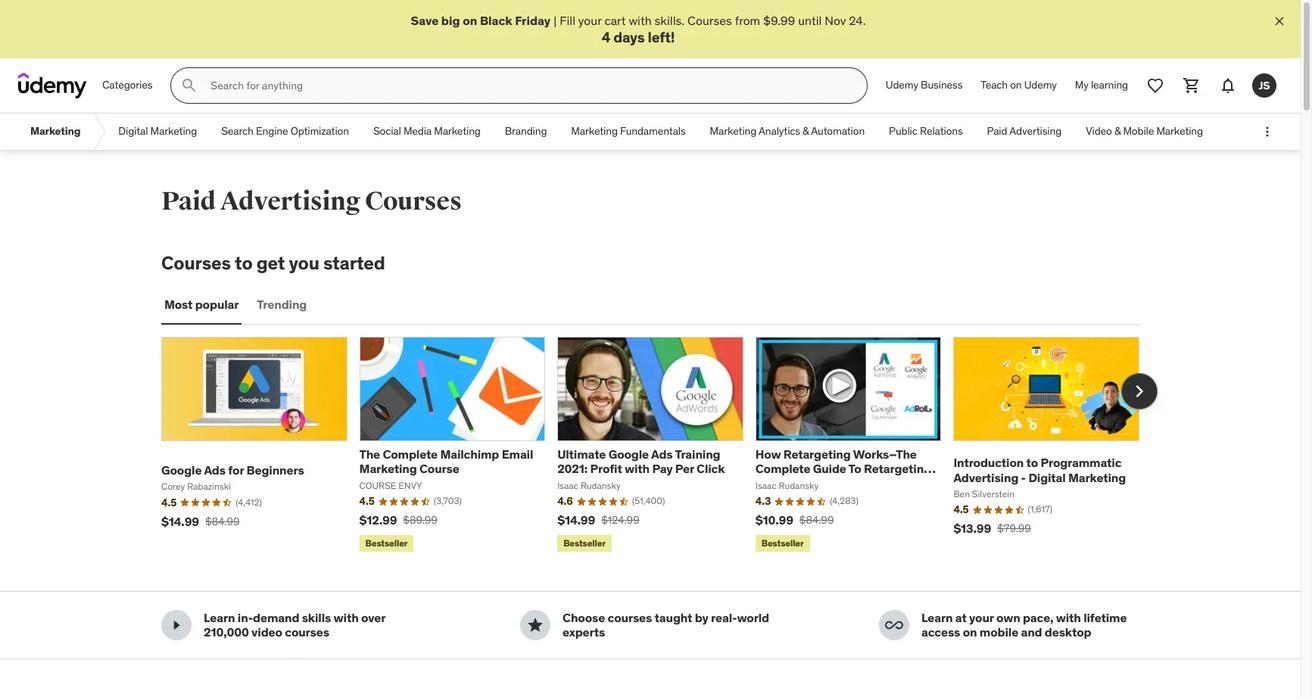 Task type: locate. For each thing, give the bounding box(es) containing it.
udemy
[[886, 78, 919, 92], [1025, 78, 1058, 92]]

to inside introduction to programmatic advertising - digital marketing
[[1027, 456, 1039, 471]]

advertising for paid advertising courses
[[220, 186, 361, 218]]

0 horizontal spatial complete
[[383, 447, 438, 462]]

left!
[[648, 28, 675, 47]]

marketing
[[30, 125, 81, 138], [150, 125, 197, 138], [434, 125, 481, 138], [572, 125, 618, 138], [710, 125, 757, 138], [1157, 125, 1204, 138], [360, 462, 417, 477], [1069, 470, 1127, 485]]

1 vertical spatial digital
[[1029, 470, 1067, 485]]

choose courses taught by real-world experts
[[563, 611, 770, 641]]

2 horizontal spatial courses
[[688, 13, 733, 28]]

popular
[[195, 297, 239, 312]]

teach on udemy link
[[972, 68, 1067, 104]]

&
[[803, 125, 810, 138], [1115, 125, 1122, 138]]

ads inside ultimate google ads training 2021: profit with pay per click
[[652, 447, 673, 462]]

analytics
[[759, 125, 801, 138]]

0 vertical spatial on
[[463, 13, 478, 28]]

0 vertical spatial paid
[[988, 125, 1008, 138]]

courses inside save big on black friday | fill your cart with skills. courses from $9.99 until nov 24. 4 days left!
[[688, 13, 733, 28]]

fundamentals
[[621, 125, 686, 138]]

marketing down submit search image
[[150, 125, 197, 138]]

to left get
[[235, 252, 253, 275]]

retargeting right the how
[[784, 447, 851, 462]]

0 vertical spatial digital
[[118, 125, 148, 138]]

1 vertical spatial on
[[1011, 78, 1022, 92]]

ultimate
[[558, 447, 606, 462]]

advertising left -
[[954, 470, 1019, 485]]

per
[[676, 462, 695, 477]]

your right fill
[[579, 13, 602, 28]]

1 horizontal spatial &
[[1115, 125, 1122, 138]]

business
[[921, 78, 963, 92]]

0 horizontal spatial your
[[579, 13, 602, 28]]

courses left from
[[688, 13, 733, 28]]

on left mobile
[[963, 625, 978, 641]]

1 vertical spatial to
[[1027, 456, 1039, 471]]

0 horizontal spatial retargeting
[[784, 447, 851, 462]]

digital inside introduction to programmatic advertising - digital marketing
[[1029, 470, 1067, 485]]

paid advertising link
[[976, 114, 1074, 150]]

& right video
[[1115, 125, 1122, 138]]

courses right "video"
[[285, 625, 330, 641]]

marketing inside introduction to programmatic advertising - digital marketing
[[1069, 470, 1127, 485]]

learn in-demand skills with over 210,000 video courses
[[204, 611, 386, 641]]

google left pay
[[609, 447, 649, 462]]

most
[[164, 297, 193, 312]]

with up days
[[629, 13, 652, 28]]

udemy left my
[[1025, 78, 1058, 92]]

with left over
[[334, 611, 359, 626]]

digital right -
[[1029, 470, 1067, 485]]

branding
[[505, 125, 547, 138]]

big
[[442, 13, 460, 28]]

marketing link
[[18, 114, 93, 150]]

marketing analytics & automation link
[[698, 114, 877, 150]]

1 horizontal spatial digital
[[1029, 470, 1067, 485]]

$9.99
[[764, 13, 796, 28]]

next image
[[1128, 380, 1152, 404]]

0 vertical spatial advertising
[[1010, 125, 1062, 138]]

marketing inside the complete mailchimp email marketing course
[[360, 462, 417, 477]]

mobile
[[980, 625, 1019, 641]]

medium image left the 210,000
[[167, 617, 186, 635]]

learn inside learn at your own pace, with lifetime access on mobile and desktop
[[922, 611, 954, 626]]

ads
[[652, 447, 673, 462], [204, 463, 226, 478]]

days
[[614, 28, 645, 47]]

ads left for
[[204, 463, 226, 478]]

complete
[[383, 447, 438, 462], [756, 462, 811, 477]]

relations
[[920, 125, 963, 138]]

learn
[[204, 611, 235, 626], [922, 611, 954, 626]]

to for programmatic
[[1027, 456, 1039, 471]]

retargeting right 'to'
[[865, 462, 932, 477]]

learn for learn in-demand skills with over 210,000 video courses
[[204, 611, 235, 626]]

medium image for learn in-demand skills with over 210,000 video courses
[[167, 617, 186, 635]]

for
[[228, 463, 244, 478]]

marketing fundamentals link
[[559, 114, 698, 150]]

1 horizontal spatial courses
[[365, 186, 462, 218]]

to for get
[[235, 252, 253, 275]]

1 learn from the left
[[204, 611, 235, 626]]

1 horizontal spatial medium image
[[527, 617, 545, 635]]

3 medium image from the left
[[886, 617, 904, 635]]

most popular button
[[161, 287, 242, 324]]

with inside save big on black friday | fill your cart with skills. courses from $9.99 until nov 24. 4 days left!
[[629, 13, 652, 28]]

0 horizontal spatial on
[[463, 13, 478, 28]]

marketing right -
[[1069, 470, 1127, 485]]

0 horizontal spatial courses
[[161, 252, 231, 275]]

submit search image
[[181, 77, 199, 95]]

2 vertical spatial on
[[963, 625, 978, 641]]

teach on udemy
[[981, 78, 1058, 92]]

courses left taught
[[608, 611, 652, 626]]

2 learn from the left
[[922, 611, 954, 626]]

digital marketing
[[118, 125, 197, 138]]

courses
[[608, 611, 652, 626], [285, 625, 330, 641]]

on inside learn at your own pace, with lifetime access on mobile and desktop
[[963, 625, 978, 641]]

0 horizontal spatial paid
[[161, 186, 216, 218]]

paid advertising courses
[[161, 186, 462, 218]]

with right pace,
[[1057, 611, 1082, 626]]

own
[[997, 611, 1021, 626]]

udemy left business
[[886, 78, 919, 92]]

ads left per
[[652, 447, 673, 462]]

public relations
[[890, 125, 963, 138]]

1 horizontal spatial on
[[963, 625, 978, 641]]

1 horizontal spatial google
[[609, 447, 649, 462]]

1 horizontal spatial retargeting
[[865, 462, 932, 477]]

search
[[221, 125, 254, 138]]

google
[[609, 447, 649, 462], [161, 463, 202, 478]]

learn left in-
[[204, 611, 235, 626]]

0 horizontal spatial courses
[[285, 625, 330, 641]]

0 vertical spatial to
[[235, 252, 253, 275]]

to
[[235, 252, 253, 275], [1027, 456, 1039, 471]]

with left pay
[[625, 462, 650, 477]]

1 horizontal spatial paid
[[988, 125, 1008, 138]]

marketing left arrow pointing to subcategory menu links icon
[[30, 125, 81, 138]]

& right analytics
[[803, 125, 810, 138]]

over
[[361, 611, 386, 626]]

your right the at
[[970, 611, 994, 626]]

your
[[579, 13, 602, 28], [970, 611, 994, 626]]

1 horizontal spatial your
[[970, 611, 994, 626]]

my learning
[[1076, 78, 1129, 92]]

0 horizontal spatial to
[[235, 252, 253, 275]]

courses down media
[[365, 186, 462, 218]]

demand
[[253, 611, 300, 626]]

0 vertical spatial your
[[579, 13, 602, 28]]

courses up the 'most popular'
[[161, 252, 231, 275]]

0 horizontal spatial digital
[[118, 125, 148, 138]]

medium image left access
[[886, 617, 904, 635]]

mobile
[[1124, 125, 1155, 138]]

learn left the at
[[922, 611, 954, 626]]

advertising inside introduction to programmatic advertising - digital marketing
[[954, 470, 1019, 485]]

on right big
[[463, 13, 478, 28]]

categories button
[[93, 68, 162, 104]]

1 horizontal spatial udemy
[[1025, 78, 1058, 92]]

my
[[1076, 78, 1089, 92]]

paid
[[988, 125, 1008, 138], [161, 186, 216, 218]]

introduction
[[954, 456, 1025, 471]]

marketing left course
[[360, 462, 417, 477]]

1 vertical spatial advertising
[[220, 186, 361, 218]]

marketing right media
[[434, 125, 481, 138]]

0 horizontal spatial medium image
[[167, 617, 186, 635]]

medium image for learn at your own pace, with lifetime access on mobile and desktop
[[886, 617, 904, 635]]

0 vertical spatial courses
[[688, 13, 733, 28]]

1 medium image from the left
[[167, 617, 186, 635]]

advertising down teach on udemy link
[[1010, 125, 1062, 138]]

access
[[922, 625, 961, 641]]

complete right the
[[383, 447, 438, 462]]

1 vertical spatial your
[[970, 611, 994, 626]]

2 & from the left
[[1115, 125, 1122, 138]]

2 horizontal spatial medium image
[[886, 617, 904, 635]]

with
[[629, 13, 652, 28], [625, 462, 650, 477], [334, 611, 359, 626], [1057, 611, 1082, 626]]

complete left guide
[[756, 462, 811, 477]]

-
[[1022, 470, 1027, 485]]

started
[[324, 252, 385, 275]]

introduction to programmatic advertising - digital marketing link
[[954, 456, 1127, 485]]

1 horizontal spatial to
[[1027, 456, 1039, 471]]

0 horizontal spatial learn
[[204, 611, 235, 626]]

public
[[890, 125, 918, 138]]

automation
[[812, 125, 865, 138]]

1 horizontal spatial courses
[[608, 611, 652, 626]]

carousel element
[[161, 337, 1158, 556]]

with inside learn at your own pace, with lifetime access on mobile and desktop
[[1057, 611, 1082, 626]]

1 vertical spatial courses
[[365, 186, 462, 218]]

choose
[[563, 611, 605, 626]]

wishlist image
[[1147, 77, 1165, 95]]

marketing inside "link"
[[434, 125, 481, 138]]

0 horizontal spatial udemy
[[886, 78, 919, 92]]

1 horizontal spatial learn
[[922, 611, 954, 626]]

1 & from the left
[[803, 125, 810, 138]]

how retargeting works–the complete guide to retargeting ads!
[[756, 447, 932, 491]]

arrow pointing to subcategory menu links image
[[93, 114, 106, 150]]

2 vertical spatial advertising
[[954, 470, 1019, 485]]

advertising up you
[[220, 186, 361, 218]]

1 horizontal spatial complete
[[756, 462, 811, 477]]

0 horizontal spatial &
[[803, 125, 810, 138]]

210,000
[[204, 625, 249, 641]]

google left for
[[161, 463, 202, 478]]

learn inside learn in-demand skills with over 210,000 video courses
[[204, 611, 235, 626]]

marketing analytics & automation
[[710, 125, 865, 138]]

close image
[[1273, 14, 1288, 29]]

video & mobile marketing
[[1087, 125, 1204, 138]]

to right -
[[1027, 456, 1039, 471]]

my learning link
[[1067, 68, 1138, 104]]

with inside ultimate google ads training 2021: profit with pay per click
[[625, 462, 650, 477]]

on inside teach on udemy link
[[1011, 78, 1022, 92]]

on right "teach"
[[1011, 78, 1022, 92]]

medium image left experts
[[527, 617, 545, 635]]

2 medium image from the left
[[527, 617, 545, 635]]

digital right arrow pointing to subcategory menu links icon
[[118, 125, 148, 138]]

2 horizontal spatial on
[[1011, 78, 1022, 92]]

medium image
[[167, 617, 186, 635], [527, 617, 545, 635], [886, 617, 904, 635]]

complete inside how retargeting works–the complete guide to retargeting ads!
[[756, 462, 811, 477]]

save big on black friday | fill your cart with skills. courses from $9.99 until nov 24. 4 days left!
[[411, 13, 866, 47]]

works–the
[[854, 447, 917, 462]]

1 vertical spatial paid
[[161, 186, 216, 218]]

1 horizontal spatial ads
[[652, 447, 673, 462]]

ultimate google ads training 2021: profit with pay per click
[[558, 447, 725, 477]]

digital
[[118, 125, 148, 138], [1029, 470, 1067, 485]]



Task type: vqa. For each thing, say whether or not it's contained in the screenshot.
What
no



Task type: describe. For each thing, give the bounding box(es) containing it.
Search for anything text field
[[208, 73, 849, 99]]

mailchimp
[[440, 447, 499, 462]]

save
[[411, 13, 439, 28]]

profit
[[591, 462, 623, 477]]

pay
[[653, 462, 673, 477]]

how
[[756, 447, 781, 462]]

course
[[420, 462, 460, 477]]

you
[[289, 252, 320, 275]]

courses inside choose courses taught by real-world experts
[[608, 611, 652, 626]]

the complete mailchimp email marketing course link
[[360, 447, 534, 477]]

with inside learn in-demand skills with over 210,000 video courses
[[334, 611, 359, 626]]

social media marketing
[[373, 125, 481, 138]]

on inside save big on black friday | fill your cart with skills. courses from $9.99 until nov 24. 4 days left!
[[463, 13, 478, 28]]

js link
[[1247, 68, 1283, 104]]

2021:
[[558, 462, 588, 477]]

video & mobile marketing link
[[1074, 114, 1216, 150]]

24.
[[849, 13, 866, 28]]

js
[[1260, 79, 1271, 92]]

engine
[[256, 125, 288, 138]]

marketing left "fundamentals"
[[572, 125, 618, 138]]

fill
[[560, 13, 576, 28]]

to
[[849, 462, 862, 477]]

optimization
[[291, 125, 349, 138]]

guide
[[814, 462, 847, 477]]

marketing left analytics
[[710, 125, 757, 138]]

2 udemy from the left
[[1025, 78, 1058, 92]]

desktop
[[1045, 625, 1092, 641]]

google ads for beginners link
[[161, 463, 304, 478]]

the
[[360, 447, 380, 462]]

shopping cart with 0 items image
[[1183, 77, 1202, 95]]

friday
[[515, 13, 551, 28]]

paid for paid advertising courses
[[161, 186, 216, 218]]

programmatic
[[1041, 456, 1122, 471]]

black
[[480, 13, 513, 28]]

medium image for choose courses taught by real-world experts
[[527, 617, 545, 635]]

at
[[956, 611, 967, 626]]

0 horizontal spatial ads
[[204, 463, 226, 478]]

ads!
[[756, 476, 781, 491]]

courses to get you started
[[161, 252, 385, 275]]

your inside save big on black friday | fill your cart with skills. courses from $9.99 until nov 24. 4 days left!
[[579, 13, 602, 28]]

learn for learn at your own pace, with lifetime access on mobile and desktop
[[922, 611, 954, 626]]

social
[[373, 125, 401, 138]]

more subcategory menu links image
[[1261, 124, 1276, 140]]

|
[[554, 13, 557, 28]]

branding link
[[493, 114, 559, 150]]

experts
[[563, 625, 605, 641]]

search engine optimization link
[[209, 114, 361, 150]]

4
[[602, 28, 611, 47]]

advertising for paid advertising
[[1010, 125, 1062, 138]]

search engine optimization
[[221, 125, 349, 138]]

teach
[[981, 78, 1008, 92]]

2 vertical spatial courses
[[161, 252, 231, 275]]

udemy business
[[886, 78, 963, 92]]

most popular
[[164, 297, 239, 312]]

1 udemy from the left
[[886, 78, 919, 92]]

trending button
[[254, 287, 310, 324]]

click
[[697, 462, 725, 477]]

from
[[735, 13, 761, 28]]

cart
[[605, 13, 626, 28]]

video
[[252, 625, 283, 641]]

paid for paid advertising
[[988, 125, 1008, 138]]

and
[[1022, 625, 1043, 641]]

how retargeting works–the complete guide to retargeting ads! link
[[756, 447, 937, 491]]

ultimate google ads training 2021: profit with pay per click link
[[558, 447, 725, 477]]

world
[[737, 611, 770, 626]]

0 horizontal spatial google
[[161, 463, 202, 478]]

until
[[799, 13, 822, 28]]

marketing inside "link"
[[150, 125, 197, 138]]

learn at your own pace, with lifetime access on mobile and desktop
[[922, 611, 1128, 641]]

digital inside "link"
[[118, 125, 148, 138]]

get
[[257, 252, 285, 275]]

skills
[[302, 611, 331, 626]]

marketing right mobile in the top of the page
[[1157, 125, 1204, 138]]

the complete mailchimp email marketing course
[[360, 447, 534, 477]]

in-
[[238, 611, 253, 626]]

lifetime
[[1084, 611, 1128, 626]]

social media marketing link
[[361, 114, 493, 150]]

courses inside learn in-demand skills with over 210,000 video courses
[[285, 625, 330, 641]]

training
[[675, 447, 721, 462]]

skills.
[[655, 13, 685, 28]]

beginners
[[247, 463, 304, 478]]

paid advertising
[[988, 125, 1062, 138]]

by
[[695, 611, 709, 626]]

notifications image
[[1220, 77, 1238, 95]]

pace,
[[1024, 611, 1054, 626]]

complete inside the complete mailchimp email marketing course
[[383, 447, 438, 462]]

udemy image
[[18, 73, 87, 99]]

public relations link
[[877, 114, 976, 150]]

google inside ultimate google ads training 2021: profit with pay per click
[[609, 447, 649, 462]]

email
[[502, 447, 534, 462]]

udemy business link
[[877, 68, 972, 104]]

marketing fundamentals
[[572, 125, 686, 138]]

nov
[[825, 13, 847, 28]]

learning
[[1092, 78, 1129, 92]]

your inside learn at your own pace, with lifetime access on mobile and desktop
[[970, 611, 994, 626]]

introduction to programmatic advertising - digital marketing
[[954, 456, 1127, 485]]

real-
[[711, 611, 737, 626]]



